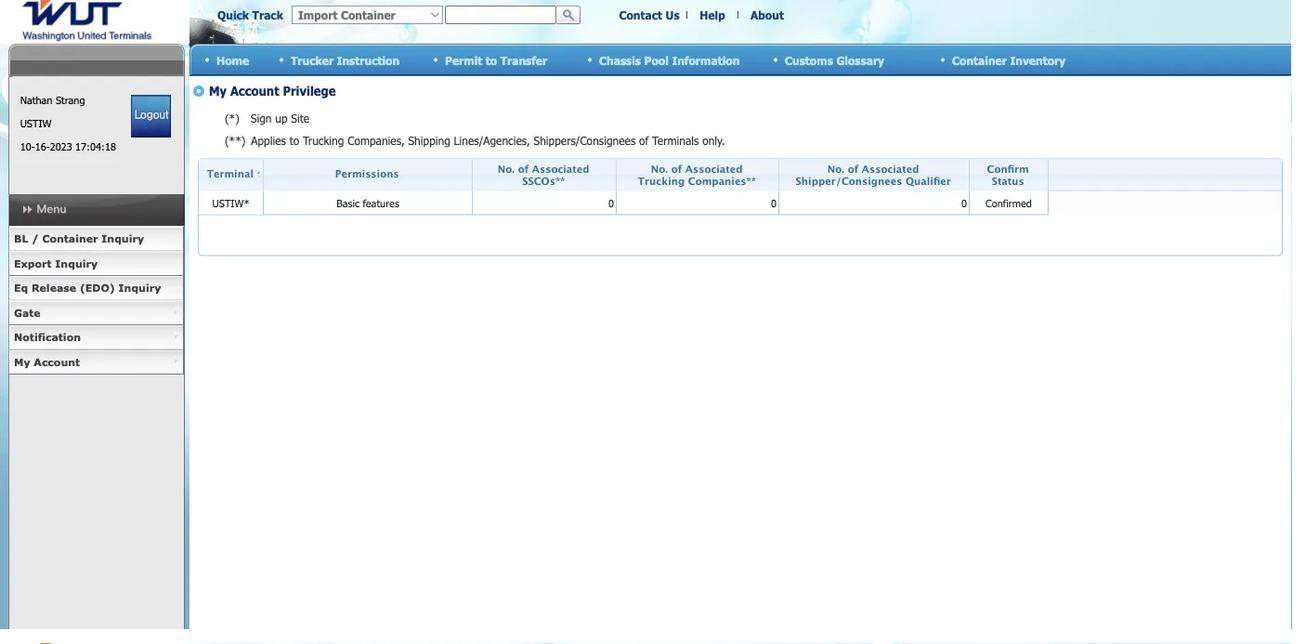 Task type: describe. For each thing, give the bounding box(es) containing it.
home
[[217, 53, 249, 67]]

inventory
[[1011, 53, 1066, 67]]

eq
[[14, 282, 28, 294]]

permit to transfer
[[445, 53, 548, 67]]

17:04:18
[[75, 140, 116, 153]]

help link
[[700, 8, 726, 22]]

release
[[32, 282, 76, 294]]

export inquiry
[[14, 257, 98, 270]]

my account link
[[8, 350, 184, 375]]

quick track
[[217, 8, 283, 22]]

customs
[[785, 53, 834, 67]]

gate
[[14, 306, 41, 319]]

chassis pool information
[[599, 53, 740, 67]]

contact us
[[619, 8, 680, 22]]

/
[[32, 232, 39, 245]]

1 horizontal spatial container
[[953, 53, 1007, 67]]

10-
[[20, 140, 35, 153]]

transfer
[[501, 53, 548, 67]]

chassis
[[599, 53, 641, 67]]

bl
[[14, 232, 28, 245]]

trucker
[[291, 53, 334, 67]]

my
[[14, 355, 30, 368]]

about
[[751, 8, 784, 22]]

bl / container inquiry
[[14, 232, 144, 245]]

login image
[[131, 95, 171, 138]]

(edo)
[[80, 282, 115, 294]]

16-
[[35, 140, 50, 153]]

export inquiry link
[[8, 251, 184, 276]]

inquiry for container
[[102, 232, 144, 245]]



Task type: locate. For each thing, give the bounding box(es) containing it.
export
[[14, 257, 52, 270]]

to
[[486, 53, 497, 67]]

None text field
[[445, 6, 557, 24]]

nathan
[[20, 94, 52, 106]]

contact us link
[[619, 8, 680, 22]]

container
[[953, 53, 1007, 67], [42, 232, 98, 245]]

inquiry up "export inquiry" link
[[102, 232, 144, 245]]

container left inventory
[[953, 53, 1007, 67]]

inquiry right (edo)
[[119, 282, 161, 294]]

customs glossary
[[785, 53, 885, 67]]

inquiry for (edo)
[[119, 282, 161, 294]]

2 vertical spatial inquiry
[[119, 282, 161, 294]]

permit
[[445, 53, 483, 67]]

track
[[252, 8, 283, 22]]

container up export inquiry in the top of the page
[[42, 232, 98, 245]]

notification link
[[8, 325, 184, 350]]

1 vertical spatial inquiry
[[55, 257, 98, 270]]

eq release (edo) inquiry link
[[8, 276, 184, 301]]

nathan strang
[[20, 94, 85, 106]]

contact
[[619, 8, 663, 22]]

us
[[666, 8, 680, 22]]

quick
[[217, 8, 249, 22]]

account
[[34, 355, 80, 368]]

my account
[[14, 355, 80, 368]]

instruction
[[337, 53, 400, 67]]

about link
[[751, 8, 784, 22]]

ustiw
[[20, 117, 52, 130]]

container inventory
[[953, 53, 1066, 67]]

pool
[[645, 53, 669, 67]]

notification
[[14, 331, 81, 343]]

2023
[[50, 140, 72, 153]]

strang
[[56, 94, 85, 106]]

0 vertical spatial container
[[953, 53, 1007, 67]]

information
[[672, 53, 740, 67]]

glossary
[[837, 53, 885, 67]]

gate link
[[8, 301, 184, 325]]

inquiry
[[102, 232, 144, 245], [55, 257, 98, 270], [119, 282, 161, 294]]

0 horizontal spatial container
[[42, 232, 98, 245]]

bl / container inquiry link
[[8, 227, 184, 251]]

1 vertical spatial container
[[42, 232, 98, 245]]

10-16-2023 17:04:18
[[20, 140, 116, 153]]

inquiry down bl / container inquiry
[[55, 257, 98, 270]]

trucker instruction
[[291, 53, 400, 67]]

help
[[700, 8, 726, 22]]

0 vertical spatial inquiry
[[102, 232, 144, 245]]

eq release (edo) inquiry
[[14, 282, 161, 294]]



Task type: vqa. For each thing, say whether or not it's contained in the screenshot.
THE INQUIRY in the eq release (edo) inquiry LINK
no



